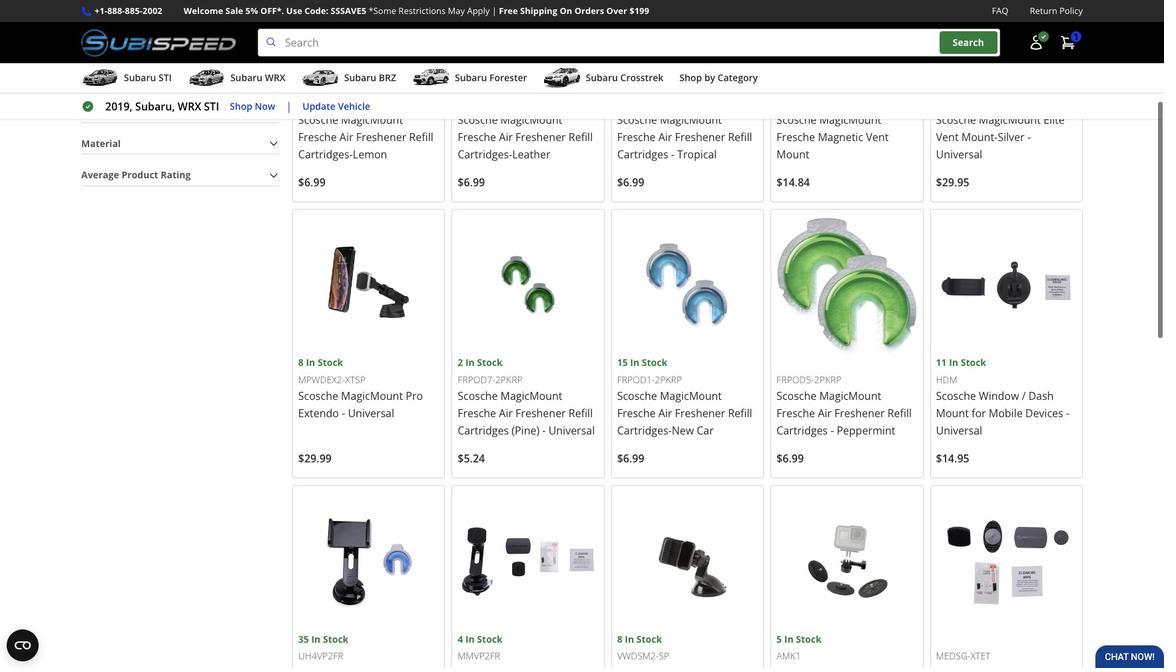 Task type: describe. For each thing, give the bounding box(es) containing it.
shop by category
[[680, 71, 758, 84]]

leather
[[512, 147, 551, 162]]

universal inside the 11 in stock hdm scosche window / dash mount for mobile devices - universal
[[936, 424, 983, 439]]

welcome
[[184, 5, 223, 17]]

stock for 5 in stock amk1
[[796, 633, 822, 646]]

medsg-xtet
[[936, 650, 991, 663]]

stock for 11 in stock hdm scosche window / dash mount for mobile devices - universal
[[961, 357, 987, 369]]

in for 15 in stock
[[790, 80, 799, 93]]

in for 35 in stock uh4vp2fr
[[311, 633, 321, 646]]

air inside scosche magicmount fresche air freshener refill cartridges-leather
[[499, 130, 513, 145]]

free
[[499, 5, 518, 17]]

$14.84
[[777, 175, 810, 190]]

fresche inside scosche magicmount fresche air freshener refill cartridges - tropical
[[617, 130, 656, 145]]

magicmount inside scosche magicmount fresche air freshener refill cartridges-leather
[[501, 113, 563, 127]]

vent inside scosche magicmount fresche magnetic vent mount
[[866, 130, 889, 145]]

scosche inside scosche magicmount elite vent mount-silver - universal
[[936, 113, 976, 127]]

over
[[607, 5, 627, 17]]

sti inside dropdown button
[[159, 71, 172, 84]]

scosche magicmount fresche air freshener refill cartridges-leather image
[[458, 0, 599, 79]]

stock for 15 in stock frpod1-2pkrp scosche magicmount fresche air freshener refill cartridges-new car
[[642, 357, 668, 369]]

- inside the 2 in stock frpod7-2pkrp scosche magicmount fresche air freshener refill cartridges (pine) - universal
[[543, 424, 546, 439]]

return policy link
[[1030, 4, 1083, 18]]

subaru brz
[[344, 71, 396, 84]]

vent inside scosche magicmount elite vent mount-silver - universal
[[936, 130, 959, 145]]

elite
[[1044, 113, 1065, 127]]

1 horizontal spatial sti
[[204, 99, 219, 114]]

category
[[718, 71, 758, 84]]

wrx inside 'dropdown button'
[[265, 71, 286, 84]]

+1-888-885-2002 link
[[95, 4, 162, 18]]

shipping
[[520, 5, 558, 17]]

silver
[[998, 130, 1025, 145]]

$6.99 for scosche magicmount fresche air freshener refill cartridges-lemon
[[298, 175, 326, 190]]

/
[[1022, 389, 1026, 404]]

$29.99
[[298, 452, 332, 467]]

4 for 4 in stock
[[936, 80, 942, 93]]

magicmount inside scosche magicmount elite vent mount-silver - universal
[[979, 113, 1041, 127]]

frpod4-
[[298, 97, 336, 109]]

subaru crosstrek
[[586, 71, 664, 84]]

may
[[448, 5, 465, 17]]

scosche magicmount fresche air freshener refill cartridges-lemon
[[298, 113, 434, 162]]

888-
[[107, 5, 125, 17]]

by
[[705, 71, 715, 84]]

freshener inside scosche magicmount fresche air freshener refill cartridges-lemon
[[356, 130, 407, 145]]

subaru wrx
[[230, 71, 286, 84]]

a subaru crosstrek thumbnail image image
[[543, 68, 581, 88]]

in for 5 in stock amk1
[[785, 633, 794, 646]]

scosche magicmount fresche magnetic vent mount
[[777, 113, 889, 162]]

search
[[953, 36, 984, 49]]

for
[[972, 407, 986, 421]]

fresche inside scosche magicmount fresche air freshener refill cartridges-lemon
[[298, 130, 337, 145]]

subaru,
[[135, 99, 175, 114]]

in for 4 in stock
[[944, 80, 953, 93]]

now
[[255, 100, 275, 112]]

new
[[672, 424, 694, 439]]

cartridges- for lemon
[[298, 147, 353, 162]]

scosche inside '15 in stock frpod1-2pkrp scosche magicmount fresche air freshener refill cartridges-new car'
[[617, 389, 657, 404]]

7 in stock
[[617, 80, 662, 93]]

fresche inside the 2 in stock frpod7-2pkrp scosche magicmount fresche air freshener refill cartridges (pine) - universal
[[458, 407, 496, 421]]

shop by category button
[[680, 66, 758, 93]]

window
[[979, 389, 1019, 404]]

in for 8 in stock mpwdex2-xtsp scosche magicmount pro extendo - universal
[[306, 357, 315, 369]]

scosche gopro / universal action camera mount system kit - universal image
[[777, 492, 918, 633]]

search button
[[940, 32, 998, 54]]

scosche magicmount fresche air freshener refill cartridges (pine) - universal image
[[458, 215, 599, 356]]

- inside 8 in stock mpwdex2-xtsp scosche magicmount pro extendo - universal
[[342, 407, 345, 421]]

stock for 35 in stock uh4vp2fr
[[323, 633, 349, 646]]

universal inside the 2 in stock frpod7-2pkrp scosche magicmount fresche air freshener refill cartridges (pine) - universal
[[549, 424, 595, 439]]

2 in stock frpod7-2pkrp scosche magicmount fresche air freshener refill cartridges (pine) - universal
[[458, 357, 595, 439]]

average product rating
[[81, 169, 191, 181]]

brz
[[379, 71, 396, 84]]

return
[[1030, 5, 1058, 17]]

scosche inside the 2 in stock frpod7-2pkrp scosche magicmount fresche air freshener refill cartridges (pine) - universal
[[458, 389, 498, 404]]

in for 2 in stock frpod7-2pkrp scosche magicmount fresche air freshener refill cartridges (pine) - universal
[[466, 357, 475, 369]]

stock for 8 in stock mpwdex2-xtsp scosche magicmount pro extendo - universal
[[318, 357, 343, 369]]

+1-888-885-2002
[[95, 5, 162, 17]]

subaru for subaru brz
[[344, 71, 376, 84]]

crosstrek
[[621, 71, 664, 84]]

car
[[697, 424, 714, 439]]

in for 15 in stock frpod1-2pkrp scosche magicmount fresche air freshener refill cartridges-new car
[[630, 357, 640, 369]]

sssave5
[[331, 5, 367, 17]]

cartridges- inside '15 in stock frpod1-2pkrp scosche magicmount fresche air freshener refill cartridges-new car'
[[617, 424, 672, 439]]

mount inside scosche magicmount fresche magnetic vent mount
[[777, 147, 810, 162]]

subaru forester
[[455, 71, 527, 84]]

subaru forester button
[[412, 66, 527, 93]]

frpod7-
[[458, 374, 496, 386]]

35 in stock uh4vp2fr
[[298, 633, 349, 663]]

4 for 4 in stock mmvp2fr
[[458, 633, 463, 646]]

air inside scosche magicmount fresche air freshener refill cartridges-lemon
[[340, 130, 353, 145]]

code:
[[305, 5, 329, 17]]

2pkrp inside frpod5-2pkrp scosche magicmount fresche air freshener refill cartridges - peppermint
[[815, 374, 842, 386]]

fresche inside '15 in stock frpod1-2pkrp scosche magicmount fresche air freshener refill cartridges-new car'
[[617, 407, 656, 421]]

cartridges inside frpod5-2pkrp scosche magicmount fresche air freshener refill cartridges - peppermint
[[777, 424, 828, 439]]

magicmount inside scosche magicmount fresche magnetic vent mount
[[820, 113, 882, 127]]

shop now
[[230, 100, 275, 112]]

stock for 7 in stock
[[637, 80, 662, 93]]

scosche inside 8 in stock mpwdex2-xtsp scosche magicmount pro extendo - universal
[[298, 389, 338, 404]]

8 in stock vwdsm2-sp
[[617, 633, 670, 663]]

use
[[286, 5, 302, 17]]

freshener inside scosche magicmount fresche air freshener refill cartridges - tropical
[[675, 130, 726, 145]]

scosche magicmount elite vent mount-silver - universal image
[[936, 0, 1077, 79]]

35
[[298, 633, 309, 646]]

scosche magicmount fresche air freshener refill cartridges - peppermint image
[[777, 215, 918, 356]]

2
[[458, 357, 463, 369]]

return policy
[[1030, 5, 1083, 17]]

subaru crosstrek button
[[543, 66, 664, 93]]

subaru for subaru forester
[[455, 71, 487, 84]]

- inside scosche magicmount fresche air freshener refill cartridges - tropical
[[671, 147, 675, 162]]

- inside frpod5-2pkrp scosche magicmount fresche air freshener refill cartridges - peppermint
[[831, 424, 834, 439]]

2002
[[143, 5, 162, 17]]

scosche magicmount fresche air freshener refill cartridges-leather
[[458, 113, 593, 162]]

hdm
[[936, 374, 958, 386]]

welcome sale 5% off*. use code: sssave5 *some restrictions may apply | free shipping on orders over $199
[[184, 5, 650, 17]]

885-
[[125, 5, 143, 17]]

average
[[81, 169, 119, 181]]

peppermint
[[837, 424, 896, 439]]

scosche magicmount fresche air freshener refill cartridges-new car image
[[617, 215, 758, 356]]

xtsp
[[345, 374, 366, 386]]



Task type: vqa. For each thing, say whether or not it's contained in the screenshot.
Car
yes



Task type: locate. For each thing, give the bounding box(es) containing it.
- right 'extendo'
[[342, 407, 345, 421]]

scosche up mount-
[[936, 113, 976, 127]]

mmvp2fr
[[458, 650, 500, 663]]

8 up vwdsm2-
[[617, 633, 623, 646]]

button image
[[1029, 35, 1045, 51]]

subaru sti button
[[81, 66, 172, 93]]

scosche down 'frpod7-' at the left bottom of page
[[458, 389, 498, 404]]

0 horizontal spatial cartridges-
[[298, 147, 353, 162]]

universal inside scosche magicmount elite vent mount-silver - universal
[[936, 147, 983, 162]]

material
[[81, 137, 121, 150]]

0 horizontal spatial |
[[286, 99, 292, 114]]

1 vertical spatial 4
[[458, 633, 463, 646]]

0 vertical spatial shop
[[680, 71, 702, 84]]

refill inside '15 in stock frpod1-2pkrp scosche magicmount fresche air freshener refill cartridges-new car'
[[728, 407, 753, 421]]

2pkrp down subaru brz dropdown button
[[336, 97, 363, 109]]

open widget image
[[7, 630, 39, 662]]

stock inside 5 in stock amk1
[[796, 633, 822, 646]]

amk1
[[777, 650, 801, 663]]

magicmount inside the 2 in stock frpod7-2pkrp scosche magicmount fresche air freshener refill cartridges (pine) - universal
[[501, 389, 563, 404]]

mpwdex2-
[[298, 374, 345, 386]]

magicmount up tropical on the top right of the page
[[660, 113, 722, 127]]

mount left 'for' at the right
[[936, 407, 969, 421]]

scosche down subaru forester dropdown button
[[458, 113, 498, 127]]

in for 11 in stock hdm scosche window / dash mount for mobile devices - universal
[[949, 357, 959, 369]]

fresche inside scosche magicmount fresche magnetic vent mount
[[777, 130, 815, 145]]

scosche magicmount fresche air freshener refill cartridges - tropical image
[[617, 0, 758, 79]]

1 horizontal spatial 4
[[936, 80, 942, 93]]

magicmount down xtsp
[[341, 389, 403, 404]]

in
[[625, 80, 634, 93], [790, 80, 799, 93], [944, 80, 953, 93], [306, 357, 315, 369], [466, 357, 475, 369], [630, 357, 640, 369], [949, 357, 959, 369], [311, 633, 321, 646], [466, 633, 475, 646], [625, 633, 634, 646], [785, 633, 794, 646]]

scosche magicmount fresche magnetic vent mount image
[[777, 0, 918, 79]]

stock up mpwdex2-
[[318, 357, 343, 369]]

magicmount up the leather
[[501, 113, 563, 127]]

in right 7
[[625, 80, 634, 93]]

scosche fresche freeflow vent mount image
[[298, 492, 439, 633]]

3 subaru from the left
[[344, 71, 376, 84]]

policy
[[1060, 5, 1083, 17]]

fresche inside frpod5-2pkrp scosche magicmount fresche air freshener refill cartridges - peppermint
[[777, 407, 815, 421]]

1 vertical spatial 8
[[617, 633, 623, 646]]

4
[[936, 80, 942, 93], [458, 633, 463, 646]]

in inside 5 in stock amk1
[[785, 633, 794, 646]]

subaru sti
[[124, 71, 172, 84]]

cartridges- for leather
[[458, 147, 512, 162]]

fresche left magnetic
[[777, 130, 815, 145]]

- right devices
[[1066, 407, 1070, 421]]

vwdsm2-
[[617, 650, 659, 663]]

8 inside 8 in stock vwdsm2-sp
[[617, 633, 623, 646]]

refill inside scosche magicmount fresche air freshener refill cartridges - tropical
[[728, 130, 753, 145]]

frpod1-
[[617, 374, 655, 386]]

subaru for subaru crosstrek
[[586, 71, 618, 84]]

freshener inside frpod5-2pkrp scosche magicmount fresche air freshener refill cartridges - peppermint
[[835, 407, 885, 421]]

in inside 8 in stock vwdsm2-sp
[[625, 633, 634, 646]]

1 vent from the left
[[866, 130, 889, 145]]

search input field
[[258, 29, 1001, 57]]

air inside frpod5-2pkrp scosche magicmount fresche air freshener refill cartridges - peppermint
[[818, 407, 832, 421]]

5 in stock amk1
[[777, 633, 822, 663]]

0 vertical spatial wrx
[[265, 71, 286, 84]]

4 inside 4 in stock mmvp2fr
[[458, 633, 463, 646]]

scosche magicmount elite dash (space grey) - universal image
[[936, 492, 1077, 633]]

scosche inside the 11 in stock hdm scosche window / dash mount for mobile devices - universal
[[936, 389, 976, 404]]

subaru inside "dropdown button"
[[586, 71, 618, 84]]

in right 11
[[949, 357, 959, 369]]

stock inside the 35 in stock uh4vp2fr
[[323, 633, 349, 646]]

mount up the $14.84
[[777, 147, 810, 162]]

magicmount inside '15 in stock frpod1-2pkrp scosche magicmount fresche air freshener refill cartridges-new car'
[[660, 389, 722, 404]]

stock up amk1 at the bottom of the page
[[796, 633, 822, 646]]

1 horizontal spatial shop
[[680, 71, 702, 84]]

stock up 'frpod7-' at the left bottom of page
[[477, 357, 503, 369]]

stock right 7
[[637, 80, 662, 93]]

0 horizontal spatial sti
[[159, 71, 172, 84]]

scosche magicmount fresche air freshener refill cartridges-lemon image
[[298, 0, 439, 79]]

stock right 11
[[961, 357, 987, 369]]

cartridges-
[[298, 147, 353, 162], [458, 147, 512, 162], [617, 424, 672, 439]]

in right 5
[[785, 633, 794, 646]]

dash
[[1029, 389, 1054, 404]]

universal right (pine)
[[549, 424, 595, 439]]

fresche down update
[[298, 130, 337, 145]]

shop now link
[[230, 99, 275, 114]]

scosche magicmount fresche magnetic freeflow vent mount image
[[458, 492, 599, 633]]

scosche window / dash mount for mobile devices - universal image
[[936, 215, 1077, 356]]

sp
[[659, 650, 670, 663]]

$6.99
[[298, 175, 326, 190], [458, 175, 485, 190], [617, 175, 645, 190], [617, 452, 645, 467], [777, 452, 804, 467]]

0 vertical spatial sti
[[159, 71, 172, 84]]

(pine)
[[512, 424, 540, 439]]

0 horizontal spatial wrx
[[178, 99, 201, 114]]

scosche inside scosche magicmount fresche air freshener refill cartridges-lemon
[[298, 113, 338, 127]]

subaru inside 'dropdown button'
[[230, 71, 263, 84]]

0 vertical spatial 15
[[777, 80, 788, 93]]

$5.24
[[458, 452, 485, 467]]

frpod5-
[[777, 374, 815, 386]]

stock for 4 in stock
[[956, 80, 981, 93]]

1 vertical spatial 15
[[617, 357, 628, 369]]

shop left now
[[230, 100, 252, 112]]

sti up 2019, subaru, wrx sti
[[159, 71, 172, 84]]

cartridges up $5.24
[[458, 424, 509, 439]]

subaru for subaru sti
[[124, 71, 156, 84]]

in inside the 2 in stock frpod7-2pkrp scosche magicmount fresche air freshener refill cartridges (pine) - universal
[[466, 357, 475, 369]]

orders
[[575, 5, 604, 17]]

freshener up the leather
[[516, 130, 566, 145]]

stock down search button
[[956, 80, 981, 93]]

cartridges- inside scosche magicmount fresche air freshener refill cartridges-lemon
[[298, 147, 353, 162]]

8 in stock mpwdex2-xtsp scosche magicmount pro extendo - universal
[[298, 357, 423, 421]]

scosche inside frpod5-2pkrp scosche magicmount fresche air freshener refill cartridges - peppermint
[[777, 389, 817, 404]]

stock for 15 in stock
[[802, 80, 827, 93]]

in right category
[[790, 80, 799, 93]]

in inside 4 in stock mmvp2fr
[[466, 633, 475, 646]]

8 for 8 in stock mpwdex2-xtsp scosche magicmount pro extendo - universal
[[298, 357, 304, 369]]

stock up scosche magicmount fresche magnetic vent mount
[[802, 80, 827, 93]]

freshener inside '15 in stock frpod1-2pkrp scosche magicmount fresche air freshener refill cartridges-new car'
[[675, 407, 726, 421]]

1 button
[[1054, 29, 1083, 56]]

shop inside "dropdown button"
[[680, 71, 702, 84]]

- inside scosche magicmount elite vent mount-silver - universal
[[1028, 130, 1031, 145]]

wrx down the a subaru wrx thumbnail image on the left of page
[[178, 99, 201, 114]]

0 vertical spatial 8
[[298, 357, 304, 369]]

0 vertical spatial |
[[492, 5, 497, 17]]

magicmount
[[341, 113, 403, 127], [501, 113, 563, 127], [660, 113, 722, 127], [820, 113, 882, 127], [979, 113, 1041, 127], [341, 389, 403, 404], [501, 389, 563, 404], [660, 389, 722, 404], [820, 389, 882, 404]]

fresche down frpod5-
[[777, 407, 815, 421]]

vehicle
[[338, 100, 370, 112]]

extendo
[[298, 407, 339, 421]]

11
[[936, 357, 947, 369]]

scosche carmount 3-in-1 universal car mount image
[[617, 492, 758, 633]]

scosche down 'hdm'
[[936, 389, 976, 404]]

scosche down 7 in stock
[[617, 113, 657, 127]]

| left free
[[492, 5, 497, 17]]

0 vertical spatial mount
[[777, 147, 810, 162]]

shop for shop by category
[[680, 71, 702, 84]]

magicmount up silver
[[979, 113, 1041, 127]]

subaru up shop now
[[230, 71, 263, 84]]

freshener up the peppermint
[[835, 407, 885, 421]]

stock for 4 in stock mmvp2fr
[[477, 633, 503, 646]]

1 vertical spatial wrx
[[178, 99, 201, 114]]

subaru left crosstrek
[[586, 71, 618, 84]]

*some
[[369, 5, 396, 17]]

a subaru wrx thumbnail image image
[[188, 68, 225, 88]]

material button
[[81, 134, 279, 154]]

1 horizontal spatial wrx
[[265, 71, 286, 84]]

scosche down frpod1-
[[617, 389, 657, 404]]

scosche magicmount fresche air freshener refill cartridges - tropical
[[617, 113, 753, 162]]

cartridges inside the 2 in stock frpod7-2pkrp scosche magicmount fresche air freshener refill cartridges (pine) - universal
[[458, 424, 509, 439]]

stock inside '15 in stock frpod1-2pkrp scosche magicmount fresche air freshener refill cartridges-new car'
[[642, 357, 668, 369]]

$29.95
[[936, 175, 970, 190]]

in inside the 11 in stock hdm scosche window / dash mount for mobile devices - universal
[[949, 357, 959, 369]]

subaru
[[124, 71, 156, 84], [230, 71, 263, 84], [344, 71, 376, 84], [455, 71, 487, 84], [586, 71, 618, 84]]

15 for 15 in stock
[[777, 80, 788, 93]]

magicmount up magnetic
[[820, 113, 882, 127]]

mount-
[[962, 130, 998, 145]]

lemon
[[353, 147, 387, 162]]

in right 2
[[466, 357, 475, 369]]

subaru brz button
[[302, 66, 396, 93]]

magicmount down vehicle
[[341, 113, 403, 127]]

stock up uh4vp2fr
[[323, 633, 349, 646]]

5
[[777, 633, 782, 646]]

stock inside the 2 in stock frpod7-2pkrp scosche magicmount fresche air freshener refill cartridges (pine) - universal
[[477, 357, 503, 369]]

scosche down 15 in stock
[[777, 113, 817, 127]]

2 horizontal spatial cartridges
[[777, 424, 828, 439]]

in inside 8 in stock mpwdex2-xtsp scosche magicmount pro extendo - universal
[[306, 357, 315, 369]]

magicmount inside scosche magicmount fresche air freshener refill cartridges-lemon
[[341, 113, 403, 127]]

in for 8 in stock vwdsm2-sp
[[625, 633, 634, 646]]

magicmount inside 8 in stock mpwdex2-xtsp scosche magicmount pro extendo - universal
[[341, 389, 403, 404]]

freshener inside the 2 in stock frpod7-2pkrp scosche magicmount fresche air freshener refill cartridges (pine) - universal
[[516, 407, 566, 421]]

2pkrp up new on the bottom right of the page
[[655, 374, 682, 386]]

in up mmvp2fr
[[466, 633, 475, 646]]

faq
[[992, 5, 1009, 17]]

2 subaru from the left
[[230, 71, 263, 84]]

in inside the 35 in stock uh4vp2fr
[[311, 633, 321, 646]]

devices
[[1026, 407, 1064, 421]]

stock for 2 in stock frpod7-2pkrp scosche magicmount fresche air freshener refill cartridges (pine) - universal
[[477, 357, 503, 369]]

in right 35
[[311, 633, 321, 646]]

faq link
[[992, 4, 1009, 18]]

scosche down mpwdex2-
[[298, 389, 338, 404]]

universal down xtsp
[[348, 407, 394, 421]]

1 subaru from the left
[[124, 71, 156, 84]]

1 vertical spatial shop
[[230, 100, 252, 112]]

2019, subaru, wrx sti
[[105, 99, 219, 114]]

refill inside frpod5-2pkrp scosche magicmount fresche air freshener refill cartridges - peppermint
[[888, 407, 912, 421]]

0 horizontal spatial mount
[[777, 147, 810, 162]]

air inside scosche magicmount fresche air freshener refill cartridges - tropical
[[659, 130, 672, 145]]

in up frpod1-
[[630, 357, 640, 369]]

stock inside 8 in stock vwdsm2-sp
[[637, 633, 662, 646]]

freshener up car
[[675, 407, 726, 421]]

stock inside 8 in stock mpwdex2-xtsp scosche magicmount pro extendo - universal
[[318, 357, 343, 369]]

fresche down frpod1-
[[617, 407, 656, 421]]

update vehicle
[[303, 100, 370, 112]]

fresche down 7 in stock
[[617, 130, 656, 145]]

update
[[303, 100, 336, 112]]

scosche
[[298, 113, 338, 127], [458, 113, 498, 127], [617, 113, 657, 127], [777, 113, 817, 127], [936, 113, 976, 127], [298, 389, 338, 404], [458, 389, 498, 404], [617, 389, 657, 404], [777, 389, 817, 404], [936, 389, 976, 404]]

a subaru sti thumbnail image image
[[81, 68, 119, 88]]

magicmount up the peppermint
[[820, 389, 882, 404]]

$ text field
[[81, 0, 157, 16]]

fresche inside scosche magicmount fresche air freshener refill cartridges-leather
[[458, 130, 496, 145]]

0 horizontal spatial shop
[[230, 100, 252, 112]]

5 subaru from the left
[[586, 71, 618, 84]]

$6.99 for scosche magicmount fresche air freshener refill cartridges-leather
[[458, 175, 485, 190]]

rating
[[161, 169, 191, 181]]

$6.99 for scosche magicmount fresche air freshener refill cartridges - tropical
[[617, 175, 645, 190]]

scosche down frpod5-
[[777, 389, 817, 404]]

2019,
[[105, 99, 133, 114]]

2pkrp up (pine)
[[496, 374, 523, 386]]

0 horizontal spatial vent
[[866, 130, 889, 145]]

update vehicle button
[[303, 99, 370, 114]]

stock up mmvp2fr
[[477, 633, 503, 646]]

air inside '15 in stock frpod1-2pkrp scosche magicmount fresche air freshener refill cartridges-new car'
[[659, 407, 672, 421]]

magicmount up (pine)
[[501, 389, 563, 404]]

refill inside scosche magicmount fresche air freshener refill cartridges-leather
[[569, 130, 593, 145]]

2pkrp inside the 2 in stock frpod7-2pkrp scosche magicmount fresche air freshener refill cartridges (pine) - universal
[[496, 374, 523, 386]]

4 in stock mmvp2fr
[[458, 633, 503, 663]]

0 horizontal spatial 15
[[617, 357, 628, 369]]

8 inside 8 in stock mpwdex2-xtsp scosche magicmount pro extendo - universal
[[298, 357, 304, 369]]

a subaru forester thumbnail image image
[[412, 68, 450, 88]]

15
[[777, 80, 788, 93], [617, 357, 628, 369]]

in up mpwdex2-
[[306, 357, 315, 369]]

15 inside '15 in stock frpod1-2pkrp scosche magicmount fresche air freshener refill cartridges-new car'
[[617, 357, 628, 369]]

7
[[617, 80, 623, 93]]

subispeed logo image
[[81, 29, 237, 57]]

wrx up now
[[265, 71, 286, 84]]

2 horizontal spatial cartridges-
[[617, 424, 672, 439]]

1 horizontal spatial 8
[[617, 633, 623, 646]]

8 for 8 in stock vwdsm2-sp
[[617, 633, 623, 646]]

air inside the 2 in stock frpod7-2pkrp scosche magicmount fresche air freshener refill cartridges (pine) - universal
[[499, 407, 513, 421]]

0 vertical spatial 4
[[936, 80, 942, 93]]

scosche magicmount pro extendo - universal image
[[298, 215, 439, 356]]

2 vent from the left
[[936, 130, 959, 145]]

in up vwdsm2-
[[625, 633, 634, 646]]

refill inside scosche magicmount fresche air freshener refill cartridges-lemon
[[409, 130, 434, 145]]

-
[[1028, 130, 1031, 145], [671, 147, 675, 162], [342, 407, 345, 421], [1066, 407, 1070, 421], [543, 424, 546, 439], [831, 424, 834, 439]]

15 for 15 in stock frpod1-2pkrp scosche magicmount fresche air freshener refill cartridges-new car
[[617, 357, 628, 369]]

$ text field
[[165, 0, 241, 16]]

subaru up subaru,
[[124, 71, 156, 84]]

fresche down 'frpod7-' at the left bottom of page
[[458, 407, 496, 421]]

magicmount inside frpod5-2pkrp scosche magicmount fresche air freshener refill cartridges - peppermint
[[820, 389, 882, 404]]

cartridges down frpod5-
[[777, 424, 828, 439]]

cartridges- inside scosche magicmount fresche air freshener refill cartridges-leather
[[458, 147, 512, 162]]

subaru for subaru wrx
[[230, 71, 263, 84]]

scosche inside scosche magicmount fresche magnetic vent mount
[[777, 113, 817, 127]]

cartridges inside scosche magicmount fresche air freshener refill cartridges - tropical
[[617, 147, 669, 162]]

universal inside 8 in stock mpwdex2-xtsp scosche magicmount pro extendo - universal
[[348, 407, 394, 421]]

8 up mpwdex2-
[[298, 357, 304, 369]]

product
[[122, 169, 158, 181]]

4 up mmvp2fr
[[458, 633, 463, 646]]

shop left by
[[680, 71, 702, 84]]

stock up vwdsm2-
[[637, 633, 662, 646]]

- right (pine)
[[543, 424, 546, 439]]

restrictions
[[399, 5, 446, 17]]

2pkrp
[[336, 97, 363, 109], [496, 374, 523, 386], [655, 374, 682, 386], [815, 374, 842, 386]]

1 vertical spatial sti
[[204, 99, 219, 114]]

fresche
[[298, 130, 337, 145], [458, 130, 496, 145], [617, 130, 656, 145], [777, 130, 815, 145], [458, 407, 496, 421], [617, 407, 656, 421], [777, 407, 815, 421]]

1 horizontal spatial mount
[[936, 407, 969, 421]]

vent left mount-
[[936, 130, 959, 145]]

4 subaru from the left
[[455, 71, 487, 84]]

freshener up (pine)
[[516, 407, 566, 421]]

stock for 8 in stock vwdsm2-sp
[[637, 633, 662, 646]]

sti down the a subaru wrx thumbnail image on the left of page
[[204, 99, 219, 114]]

- left tropical on the top right of the page
[[671, 147, 675, 162]]

air
[[340, 130, 353, 145], [499, 130, 513, 145], [659, 130, 672, 145], [499, 407, 513, 421], [659, 407, 672, 421], [818, 407, 832, 421]]

a subaru brz thumbnail image image
[[302, 68, 339, 88]]

stock inside 4 in stock mmvp2fr
[[477, 633, 503, 646]]

medsg-
[[936, 650, 971, 663]]

2pkrp inside '15 in stock frpod1-2pkrp scosche magicmount fresche air freshener refill cartridges-new car'
[[655, 374, 682, 386]]

scosche down update
[[298, 113, 338, 127]]

1 horizontal spatial cartridges
[[617, 147, 669, 162]]

universal
[[936, 147, 983, 162], [348, 407, 394, 421], [549, 424, 595, 439], [936, 424, 983, 439]]

refill inside the 2 in stock frpod7-2pkrp scosche magicmount fresche air freshener refill cartridges (pine) - universal
[[569, 407, 593, 421]]

freshener up tropical on the top right of the page
[[675, 130, 726, 145]]

medsg-xtet link
[[930, 486, 1083, 669]]

magicmount inside scosche magicmount fresche air freshener refill cartridges - tropical
[[660, 113, 722, 127]]

vent right magnetic
[[866, 130, 889, 145]]

cartridges left tropical on the top right of the page
[[617, 147, 669, 162]]

stock inside the 11 in stock hdm scosche window / dash mount for mobile devices - universal
[[961, 357, 987, 369]]

1 vertical spatial mount
[[936, 407, 969, 421]]

in inside '15 in stock frpod1-2pkrp scosche magicmount fresche air freshener refill cartridges-new car'
[[630, 357, 640, 369]]

scosche inside scosche magicmount fresche air freshener refill cartridges-leather
[[458, 113, 498, 127]]

- left the peppermint
[[831, 424, 834, 439]]

tropical
[[678, 147, 717, 162]]

stock up frpod1-
[[642, 357, 668, 369]]

- right silver
[[1028, 130, 1031, 145]]

$14.95
[[936, 452, 970, 467]]

freshener up lemon
[[356, 130, 407, 145]]

scosche inside scosche magicmount fresche air freshener refill cartridges - tropical
[[617, 113, 657, 127]]

0 horizontal spatial 8
[[298, 357, 304, 369]]

1
[[1074, 30, 1079, 43]]

1 horizontal spatial 15
[[777, 80, 788, 93]]

subaru left brz
[[344, 71, 376, 84]]

xtet
[[971, 650, 991, 663]]

magnetic
[[818, 130, 864, 145]]

magicmount up new on the bottom right of the page
[[660, 389, 722, 404]]

15 right category
[[777, 80, 788, 93]]

shop
[[680, 71, 702, 84], [230, 100, 252, 112]]

universal down mount-
[[936, 147, 983, 162]]

5%
[[246, 5, 258, 17]]

- inside the 11 in stock hdm scosche window / dash mount for mobile devices - universal
[[1066, 407, 1070, 421]]

0 horizontal spatial cartridges
[[458, 424, 509, 439]]

mount inside the 11 in stock hdm scosche window / dash mount for mobile devices - universal
[[936, 407, 969, 421]]

15 up frpod1-
[[617, 357, 628, 369]]

+1-
[[95, 5, 107, 17]]

in for 4 in stock mmvp2fr
[[466, 633, 475, 646]]

subaru left forester
[[455, 71, 487, 84]]

off*.
[[261, 5, 284, 17]]

in down search button
[[944, 80, 953, 93]]

shop for shop now
[[230, 100, 252, 112]]

subaru wrx button
[[188, 66, 286, 93]]

| right now
[[286, 99, 292, 114]]

1 horizontal spatial |
[[492, 5, 497, 17]]

pro
[[406, 389, 423, 404]]

1 horizontal spatial vent
[[936, 130, 959, 145]]

4 down search button
[[936, 80, 942, 93]]

2pkrp up the peppermint
[[815, 374, 842, 386]]

freshener inside scosche magicmount fresche air freshener refill cartridges-leather
[[516, 130, 566, 145]]

universal down 'for' at the right
[[936, 424, 983, 439]]

forester
[[490, 71, 527, 84]]

11 in stock hdm scosche window / dash mount for mobile devices - universal
[[936, 357, 1070, 439]]

in for 7 in stock
[[625, 80, 634, 93]]

1 vertical spatial |
[[286, 99, 292, 114]]

fresche down subaru forester dropdown button
[[458, 130, 496, 145]]

0 horizontal spatial 4
[[458, 633, 463, 646]]

1 horizontal spatial cartridges-
[[458, 147, 512, 162]]



